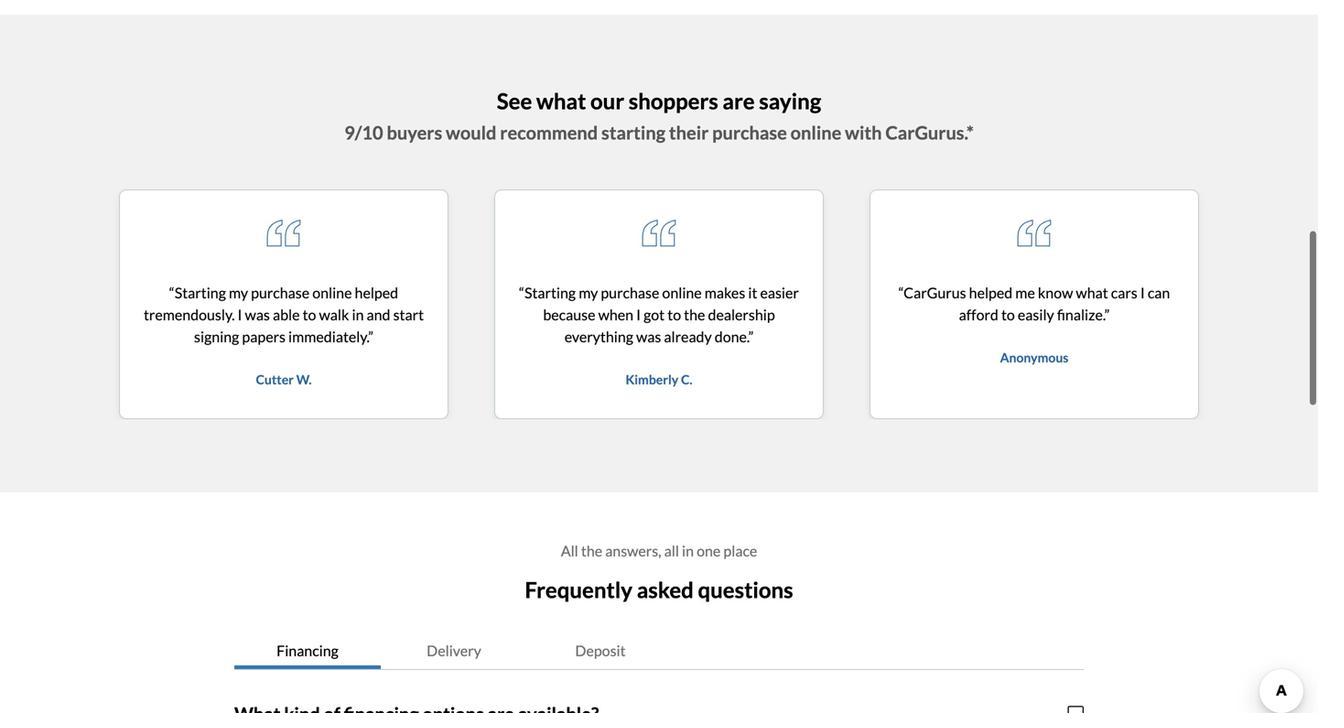 Task type: vqa. For each thing, say whether or not it's contained in the screenshot.
2nd car from the right
no



Task type: locate. For each thing, give the bounding box(es) containing it.
signing
[[194, 328, 239, 346]]

tab list
[[234, 632, 1084, 670]]

got
[[644, 306, 665, 324]]

the right all
[[581, 542, 602, 560]]

see what our shoppers are saying 9/10 buyers would recommend starting their purchase online with cargurus.*
[[344, 88, 974, 144]]

all
[[664, 542, 679, 560]]

1 horizontal spatial i
[[636, 306, 641, 324]]

helped
[[355, 284, 398, 302], [969, 284, 1013, 302]]

was
[[245, 306, 270, 324], [636, 328, 661, 346]]

1 vertical spatial in
[[682, 542, 694, 560]]

immediately.
[[288, 328, 368, 346]]

delivery tab
[[381, 632, 527, 669]]

was down got
[[636, 328, 661, 346]]

helped up afford
[[969, 284, 1013, 302]]

helped inside cargurus helped me know what cars i can afford to easily finalize.
[[969, 284, 1013, 302]]

what up the finalize.
[[1076, 284, 1108, 302]]

purchase up able
[[251, 284, 310, 302]]

2 horizontal spatial purchase
[[712, 122, 787, 144]]

helped up and
[[355, 284, 398, 302]]

1 horizontal spatial purchase
[[601, 284, 659, 302]]

starting
[[175, 284, 226, 302], [524, 284, 576, 302]]

what inside cargurus helped me know what cars i can afford to easily finalize.
[[1076, 284, 1108, 302]]

starting for because
[[524, 284, 576, 302]]

deposit tab
[[527, 632, 674, 669]]

0 horizontal spatial helped
[[355, 284, 398, 302]]

cargurus helped me know what cars i can afford to easily finalize.
[[904, 284, 1170, 324]]

was up papers
[[245, 306, 270, 324]]

my up because
[[579, 284, 598, 302]]

1 my from the left
[[229, 284, 248, 302]]

0 horizontal spatial online
[[312, 284, 352, 302]]

was inside starting my purchase online helped tremendously. i was able to walk in and start signing papers immediately.
[[245, 306, 270, 324]]

1 horizontal spatial starting
[[524, 284, 576, 302]]

with
[[845, 122, 882, 144]]

easily
[[1018, 306, 1054, 324]]

purchase for starting my purchase online helped tremendously. i was able to walk in and start signing papers immediately.
[[251, 284, 310, 302]]

already
[[664, 328, 712, 346]]

0 vertical spatial the
[[684, 306, 705, 324]]

1 vertical spatial what
[[1076, 284, 1108, 302]]

financing tab
[[234, 632, 381, 669]]

2 my from the left
[[579, 284, 598, 302]]

finalize.
[[1057, 306, 1104, 324]]

1 horizontal spatial what
[[1076, 284, 1108, 302]]

0 vertical spatial was
[[245, 306, 270, 324]]

starting
[[601, 122, 666, 144]]

i up signing
[[238, 306, 242, 324]]

online up got
[[662, 284, 702, 302]]

1 helped from the left
[[355, 284, 398, 302]]

the
[[684, 306, 705, 324], [581, 542, 602, 560]]

to inside starting my purchase online helped tremendously. i was able to walk in and start signing papers immediately.
[[303, 306, 316, 324]]

1 horizontal spatial the
[[684, 306, 705, 324]]

0 vertical spatial in
[[352, 306, 364, 324]]

i left got
[[636, 306, 641, 324]]

in left and
[[352, 306, 364, 324]]

purchase inside "starting my purchase online makes it easier because when i got to the dealership everything was already done."
[[601, 284, 659, 302]]

purchase inside the see what our shoppers are saying 9/10 buyers would recommend starting their purchase online with cargurus.*
[[712, 122, 787, 144]]

frequently asked questions
[[525, 577, 793, 603]]

all the answers, all in one place
[[561, 542, 757, 560]]

to inside cargurus helped me know what cars i can afford to easily finalize.
[[1001, 306, 1015, 324]]

1 horizontal spatial my
[[579, 284, 598, 302]]

online inside starting my purchase online helped tremendously. i was able to walk in and start signing papers immediately.
[[312, 284, 352, 302]]

saying
[[759, 88, 821, 114]]

online inside "starting my purchase online makes it easier because when i got to the dealership everything was already done."
[[662, 284, 702, 302]]

it
[[748, 284, 757, 302]]

tab list containing financing
[[234, 632, 1084, 670]]

2 horizontal spatial online
[[791, 122, 842, 144]]

starting inside starting my purchase online helped tremendously. i was able to walk in and start signing papers immediately.
[[175, 284, 226, 302]]

0 horizontal spatial to
[[303, 306, 316, 324]]

recommend
[[500, 122, 598, 144]]

9/10
[[344, 122, 383, 144]]

deposit
[[575, 641, 626, 659]]

to right able
[[303, 306, 316, 324]]

1 horizontal spatial was
[[636, 328, 661, 346]]

my up signing
[[229, 284, 248, 302]]

1 horizontal spatial in
[[682, 542, 694, 560]]

0 vertical spatial what
[[536, 88, 586, 114]]

to left easily
[[1001, 306, 1015, 324]]

w.
[[296, 372, 312, 387]]

i for can
[[1140, 284, 1145, 302]]

to right got
[[668, 306, 681, 324]]

0 horizontal spatial what
[[536, 88, 586, 114]]

1 vertical spatial was
[[636, 328, 661, 346]]

starting my purchase online makes it easier because when i got to the dealership everything was already done.
[[524, 284, 799, 346]]

the up already
[[684, 306, 705, 324]]

3 to from the left
[[1001, 306, 1015, 324]]

place
[[724, 542, 757, 560]]

2 to from the left
[[668, 306, 681, 324]]

one
[[697, 542, 721, 560]]

2 helped from the left
[[969, 284, 1013, 302]]

their
[[669, 122, 709, 144]]

0 horizontal spatial was
[[245, 306, 270, 324]]

online
[[791, 122, 842, 144], [312, 284, 352, 302], [662, 284, 702, 302]]

2 horizontal spatial to
[[1001, 306, 1015, 324]]

are
[[723, 88, 755, 114]]

my inside starting my purchase online helped tremendously. i was able to walk in and start signing papers immediately.
[[229, 284, 248, 302]]

our
[[590, 88, 624, 114]]

i
[[1140, 284, 1145, 302], [238, 306, 242, 324], [636, 306, 641, 324]]

my
[[229, 284, 248, 302], [579, 284, 598, 302]]

when
[[598, 306, 633, 324]]

purchase up when
[[601, 284, 659, 302]]

purchase down are
[[712, 122, 787, 144]]

i inside starting my purchase online helped tremendously. i was able to walk in and start signing papers immediately.
[[238, 306, 242, 324]]

in
[[352, 306, 364, 324], [682, 542, 694, 560]]

buyers
[[387, 122, 442, 144]]

online inside the see what our shoppers are saying 9/10 buyers would recommend starting their purchase online with cargurus.*
[[791, 122, 842, 144]]

i inside cargurus helped me know what cars i can afford to easily finalize.
[[1140, 284, 1145, 302]]

1 starting from the left
[[175, 284, 226, 302]]

my inside "starting my purchase online makes it easier because when i got to the dealership everything was already done."
[[579, 284, 598, 302]]

0 horizontal spatial my
[[229, 284, 248, 302]]

cars
[[1111, 284, 1138, 302]]

0 horizontal spatial in
[[352, 306, 364, 324]]

1 vertical spatial the
[[581, 542, 602, 560]]

0 horizontal spatial i
[[238, 306, 242, 324]]

can
[[1148, 284, 1170, 302]]

online up walk
[[312, 284, 352, 302]]

purchase for starting my purchase online makes it easier because when i got to the dealership everything was already done.
[[601, 284, 659, 302]]

what up recommend
[[536, 88, 586, 114]]

0 horizontal spatial starting
[[175, 284, 226, 302]]

starting up because
[[524, 284, 576, 302]]

0 horizontal spatial purchase
[[251, 284, 310, 302]]

starting up tremendously.
[[175, 284, 226, 302]]

in right all
[[682, 542, 694, 560]]

what
[[536, 88, 586, 114], [1076, 284, 1108, 302]]

easier
[[760, 284, 799, 302]]

starting inside "starting my purchase online makes it easier because when i got to the dealership everything was already done."
[[524, 284, 576, 302]]

1 to from the left
[[303, 306, 316, 324]]

1 horizontal spatial online
[[662, 284, 702, 302]]

1 horizontal spatial to
[[668, 306, 681, 324]]

online for starting my purchase online makes it easier because when i got to the dealership everything was already done.
[[662, 284, 702, 302]]

2 horizontal spatial i
[[1140, 284, 1145, 302]]

to
[[303, 306, 316, 324], [668, 306, 681, 324], [1001, 306, 1015, 324]]

me
[[1015, 284, 1035, 302]]

purchase
[[712, 122, 787, 144], [251, 284, 310, 302], [601, 284, 659, 302]]

1 horizontal spatial helped
[[969, 284, 1013, 302]]

i left can
[[1140, 284, 1145, 302]]

2 starting from the left
[[524, 284, 576, 302]]

know
[[1038, 284, 1073, 302]]

purchase inside starting my purchase online helped tremendously. i was able to walk in and start signing papers immediately.
[[251, 284, 310, 302]]

kimberly c.
[[626, 372, 692, 387]]

online down saying
[[791, 122, 842, 144]]

afford
[[959, 306, 999, 324]]



Task type: describe. For each thing, give the bounding box(es) containing it.
in inside starting my purchase online helped tremendously. i was able to walk in and start signing papers immediately.
[[352, 306, 364, 324]]

c.
[[681, 372, 692, 387]]

starting for was
[[175, 284, 226, 302]]

papers
[[242, 328, 286, 346]]

questions
[[698, 577, 793, 603]]

to inside "starting my purchase online makes it easier because when i got to the dealership everything was already done."
[[668, 306, 681, 324]]

financing
[[277, 641, 339, 659]]

to for cargurus
[[1001, 306, 1015, 324]]

online for starting my purchase online helped tremendously. i was able to walk in and start signing papers immediately.
[[312, 284, 352, 302]]

makes
[[705, 284, 745, 302]]

i for was
[[238, 306, 242, 324]]

cargurus
[[904, 284, 966, 302]]

minus square image
[[1068, 705, 1084, 713]]

and
[[367, 306, 390, 324]]

starting my purchase online helped tremendously. i was able to walk in and start signing papers immediately.
[[144, 284, 424, 346]]

because
[[543, 306, 595, 324]]

all
[[561, 542, 578, 560]]

dealership
[[708, 306, 775, 324]]

my for because
[[579, 284, 598, 302]]

helped inside starting my purchase online helped tremendously. i was able to walk in and start signing papers immediately.
[[355, 284, 398, 302]]

delivery
[[427, 641, 481, 659]]

able
[[273, 306, 300, 324]]

would
[[446, 122, 497, 144]]

my for was
[[229, 284, 248, 302]]

i inside "starting my purchase online makes it easier because when i got to the dealership everything was already done."
[[636, 306, 641, 324]]

done.
[[715, 328, 748, 346]]

walk
[[319, 306, 349, 324]]

tremendously.
[[144, 306, 235, 324]]

was inside "starting my purchase online makes it easier because when i got to the dealership everything was already done."
[[636, 328, 661, 346]]

see
[[497, 88, 532, 114]]

cargurus.*
[[886, 122, 974, 144]]

anonymous
[[1000, 350, 1069, 365]]

frequently
[[525, 577, 633, 603]]

everything
[[565, 328, 633, 346]]

the inside "starting my purchase online makes it easier because when i got to the dealership everything was already done."
[[684, 306, 705, 324]]

start
[[393, 306, 424, 324]]

answers,
[[605, 542, 661, 560]]

kimberly
[[626, 372, 679, 387]]

cutter w.
[[256, 372, 312, 387]]

0 horizontal spatial the
[[581, 542, 602, 560]]

to for starting
[[303, 306, 316, 324]]

asked
[[637, 577, 694, 603]]

what inside the see what our shoppers are saying 9/10 buyers would recommend starting their purchase online with cargurus.*
[[536, 88, 586, 114]]

shoppers
[[629, 88, 718, 114]]

cutter
[[256, 372, 294, 387]]



